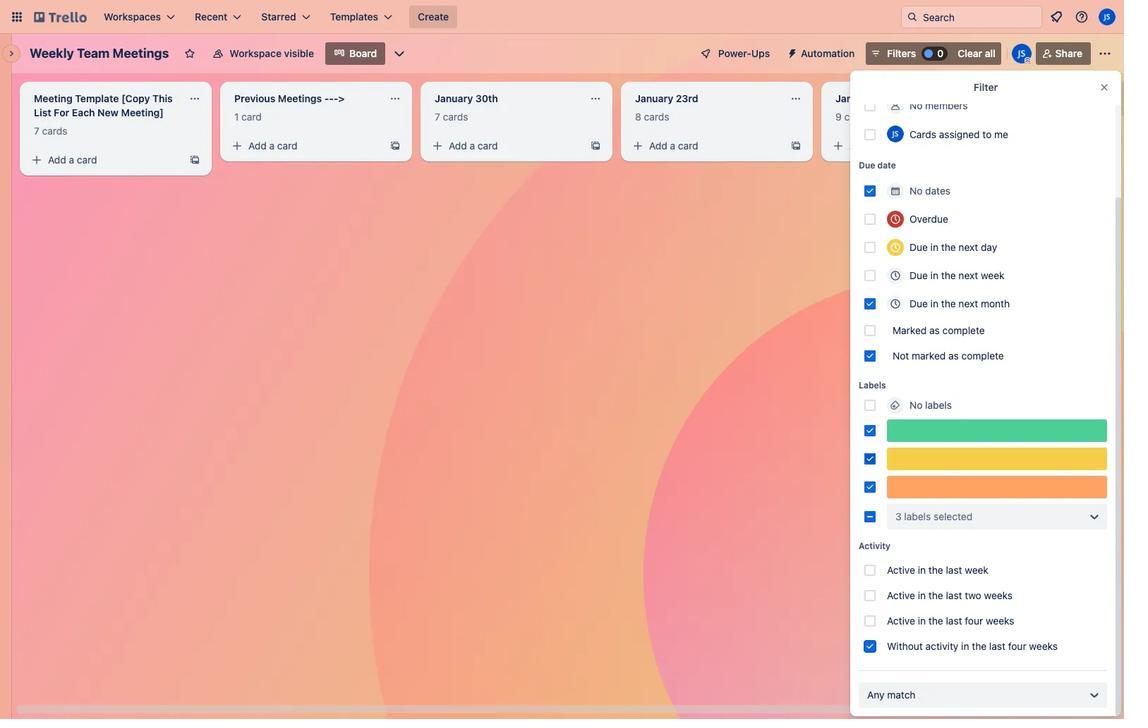 Task type: describe. For each thing, give the bounding box(es) containing it.
sm image for 1
[[230, 139, 244, 153]]

starred button
[[253, 6, 319, 28]]

cards for meeting template [copy this list for each new meeting] text box
[[42, 125, 67, 137]]

next for day
[[959, 241, 978, 253]]

two
[[965, 590, 981, 602]]

a for january 23rd text box
[[670, 140, 675, 152]]

Board name text field
[[23, 42, 176, 65]]

1 horizontal spatial as
[[948, 350, 959, 362]]

add a card link for january 16th text box
[[827, 136, 985, 156]]

active for active in the last week
[[887, 565, 915, 577]]

labels for no
[[925, 399, 952, 411]]

1 card
[[234, 111, 262, 123]]

add for meeting template [copy this list for each new meeting] text box
[[48, 154, 66, 166]]

automation button
[[781, 42, 863, 65]]

filter
[[974, 81, 998, 93]]

weeks for active in the last four weeks
[[986, 615, 1014, 627]]

overdue
[[910, 213, 948, 225]]

sm image for 9 cards
[[831, 139, 845, 153]]

7 for january 30th text field
[[435, 111, 440, 123]]

0 notifications image
[[1048, 8, 1065, 25]]

add a card for sm icon associated with 1
[[248, 140, 298, 152]]

star or unstar board image
[[184, 48, 196, 59]]

9 cards
[[836, 111, 870, 123]]

a for "previous meetings --->" text box
[[269, 140, 275, 152]]

7 cards for january 30th text field
[[435, 111, 468, 123]]

last for two
[[946, 590, 962, 602]]

meetings
[[113, 46, 169, 61]]

create from template… image for 8 cards
[[790, 140, 802, 152]]

add a card link for january 30th text field
[[426, 136, 584, 156]]

back to home image
[[34, 6, 87, 28]]

card for "previous meetings --->" text box add a card link
[[277, 140, 298, 152]]

add another list
[[1047, 92, 1119, 104]]

activity
[[859, 541, 891, 552]]

card for add a card link for january 16th text box
[[879, 140, 899, 152]]

add a card for 7 cards sm image
[[48, 154, 97, 166]]

marked
[[912, 350, 946, 362]]

without
[[887, 641, 923, 653]]

board link
[[325, 42, 385, 65]]

this member is an admin of this board. image
[[1024, 57, 1031, 64]]

all
[[985, 47, 995, 59]]

Search field
[[918, 6, 1042, 28]]

create from template… image for 7 cards
[[590, 140, 601, 152]]

jacob simon (jacobsimon16) image
[[1099, 8, 1116, 25]]

sm image for 8
[[631, 139, 645, 153]]

3
[[896, 511, 902, 523]]

sm image for 7
[[430, 139, 445, 153]]

January 16th text field
[[827, 88, 982, 110]]

weeks for active in the last two weeks
[[984, 590, 1013, 602]]

add another list link
[[1026, 88, 1124, 110]]

create
[[418, 11, 449, 23]]

no for no labels
[[910, 399, 923, 411]]

8 cards
[[635, 111, 669, 123]]

create from template… image for 7 cards
[[189, 155, 200, 166]]

color: orange, title: none element
[[887, 476, 1107, 499]]

automation
[[801, 47, 855, 59]]

last for four
[[946, 615, 962, 627]]

card for add a card link related to meeting template [copy this list for each new meeting] text box
[[77, 154, 97, 166]]

the for due in the next week
[[941, 270, 956, 282]]

starred
[[261, 11, 296, 23]]

templates
[[330, 11, 378, 23]]

add a card link for "previous meetings --->" text box
[[226, 136, 384, 156]]

customize views image
[[392, 47, 407, 61]]

primary element
[[0, 0, 1124, 34]]

board
[[349, 47, 377, 59]]

due for due in the next month
[[910, 298, 928, 310]]

Previous Meetings ---> text field
[[226, 88, 381, 110]]

templates button
[[322, 6, 401, 28]]

color: yellow, title: none element
[[887, 448, 1107, 471]]

day
[[981, 241, 997, 253]]

no members
[[910, 100, 968, 111]]

labels
[[859, 380, 886, 391]]

due in the next month
[[910, 298, 1010, 310]]

filters
[[887, 47, 916, 59]]

me
[[994, 128, 1008, 140]]

the for due in the next month
[[941, 298, 956, 310]]

recent button
[[186, 6, 250, 28]]

workspace
[[230, 47, 282, 59]]

no labels
[[910, 399, 952, 411]]

active for active in the last two weeks
[[887, 590, 915, 602]]

the for active in the last four weeks
[[929, 615, 943, 627]]

power-
[[718, 47, 751, 59]]

open information menu image
[[1075, 10, 1089, 24]]

sm image for 7 cards
[[30, 153, 44, 167]]

next for month
[[959, 298, 978, 310]]

the for active in the last two weeks
[[929, 590, 943, 602]]

0 vertical spatial complete
[[942, 325, 985, 337]]

to
[[983, 128, 992, 140]]

0 vertical spatial as
[[929, 325, 940, 337]]

cards for january 16th text box
[[844, 111, 870, 123]]

ups
[[751, 47, 770, 59]]

January 23rd text field
[[627, 88, 782, 110]]

cards
[[910, 128, 936, 140]]

visible
[[284, 47, 314, 59]]

weekly
[[30, 46, 74, 61]]

labels for 3
[[904, 511, 931, 523]]

clear all
[[958, 47, 995, 59]]

in for active in the last two weeks
[[918, 590, 926, 602]]

any
[[867, 689, 885, 701]]

1
[[234, 111, 239, 123]]

cards assigned to me
[[910, 128, 1008, 140]]

add a card for sm image for 9 cards
[[850, 140, 899, 152]]

due for due in the next week
[[910, 270, 928, 282]]

7 for meeting template [copy this list for each new meeting] text box
[[34, 125, 39, 137]]

marked as complete
[[893, 325, 985, 337]]



Task type: locate. For each thing, give the bounding box(es) containing it.
1 vertical spatial four
[[1008, 641, 1027, 653]]

cards down meeting template [copy this list for each new meeting] text box
[[42, 125, 67, 137]]

as right the marked
[[929, 325, 940, 337]]

next for week
[[959, 270, 978, 282]]

last
[[946, 565, 962, 577], [946, 590, 962, 602], [946, 615, 962, 627], [989, 641, 1006, 653]]

card for january 30th text field add a card link
[[478, 140, 498, 152]]

3 no from the top
[[910, 399, 923, 411]]

0 horizontal spatial 7 cards
[[34, 125, 67, 137]]

in up 'active in the last two weeks'
[[918, 565, 926, 577]]

assigned
[[939, 128, 980, 140]]

due up the marked
[[910, 298, 928, 310]]

four
[[965, 615, 983, 627], [1008, 641, 1027, 653]]

jacob simon (jacobsimon16) image right all
[[1012, 44, 1031, 64]]

share button
[[1036, 42, 1091, 65]]

in up without
[[918, 615, 926, 627]]

sm image inside automation button
[[781, 42, 801, 62]]

0 horizontal spatial create from template… image
[[189, 155, 200, 166]]

0 vertical spatial no
[[910, 100, 923, 111]]

cards for january 23rd text box
[[644, 111, 669, 123]]

members
[[925, 100, 968, 111]]

last down active in the last four weeks
[[989, 641, 1006, 653]]

cards right 8
[[644, 111, 669, 123]]

2 vertical spatial no
[[910, 399, 923, 411]]

due in the next day
[[910, 241, 997, 253]]

next
[[959, 241, 978, 253], [959, 270, 978, 282], [959, 298, 978, 310]]

any match
[[867, 689, 916, 701]]

card
[[241, 111, 262, 123], [277, 140, 298, 152], [478, 140, 498, 152], [678, 140, 698, 152], [879, 140, 899, 152], [77, 154, 97, 166]]

complete down the marked as complete
[[962, 350, 1004, 362]]

2 horizontal spatial create from template… image
[[991, 140, 1002, 152]]

1 horizontal spatial sm image
[[781, 42, 801, 62]]

card down "previous meetings --->" text box
[[277, 140, 298, 152]]

week for due in the next week
[[981, 270, 1005, 282]]

recent
[[195, 11, 227, 23]]

cards for january 30th text field
[[443, 111, 468, 123]]

0 vertical spatial week
[[981, 270, 1005, 282]]

1 vertical spatial next
[[959, 270, 978, 282]]

a for january 16th text box
[[870, 140, 876, 152]]

active for active in the last four weeks
[[887, 615, 915, 627]]

team
[[77, 46, 110, 61]]

as right marked
[[948, 350, 959, 362]]

card down january 30th text field
[[478, 140, 498, 152]]

0 vertical spatial four
[[965, 615, 983, 627]]

in down active in the last week
[[918, 590, 926, 602]]

2 create from template… image from the left
[[590, 140, 601, 152]]

0 horizontal spatial sm image
[[230, 139, 244, 153]]

activity
[[926, 641, 959, 653]]

show menu image
[[1098, 47, 1112, 61]]

weeks
[[984, 590, 1013, 602], [986, 615, 1014, 627], [1029, 641, 1058, 653]]

1 next from the top
[[959, 241, 978, 253]]

0 vertical spatial active
[[887, 565, 915, 577]]

3 labels selected
[[896, 511, 973, 523]]

add a card down 1 card at the left
[[248, 140, 298, 152]]

selected
[[934, 511, 973, 523]]

add a card link for meeting template [copy this list for each new meeting] text box
[[25, 150, 183, 170]]

a down january 23rd text box
[[670, 140, 675, 152]]

no down marked
[[910, 399, 923, 411]]

2 horizontal spatial sm image
[[631, 139, 645, 153]]

a down "previous meetings --->" text box
[[269, 140, 275, 152]]

1 vertical spatial week
[[965, 565, 989, 577]]

in down overdue
[[931, 241, 939, 253]]

another
[[1068, 92, 1103, 104]]

2 no from the top
[[910, 185, 923, 197]]

1 horizontal spatial 7 cards
[[435, 111, 468, 123]]

1 vertical spatial weeks
[[986, 615, 1014, 627]]

sm image
[[230, 139, 244, 153], [430, 139, 445, 153], [631, 139, 645, 153]]

January 30th text field
[[426, 88, 581, 110]]

2 vertical spatial active
[[887, 615, 915, 627]]

last left two
[[946, 590, 962, 602]]

next left day
[[959, 241, 978, 253]]

1 horizontal spatial sm image
[[430, 139, 445, 153]]

labels right 3 at the right bottom of page
[[904, 511, 931, 523]]

cards down january 30th text field
[[443, 111, 468, 123]]

0 vertical spatial jacob simon (jacobsimon16) image
[[1012, 44, 1031, 64]]

7 cards down january 30th text field
[[435, 111, 468, 123]]

card up 'date' at top right
[[879, 140, 899, 152]]

jacob simon (jacobsimon16) image
[[1012, 44, 1031, 64], [887, 126, 904, 143]]

the up 'active in the last two weeks'
[[929, 565, 943, 577]]

in for due in the next day
[[931, 241, 939, 253]]

add a card link down january 23rd text box
[[627, 136, 785, 156]]

1 sm image from the left
[[230, 139, 244, 153]]

as
[[929, 325, 940, 337], [948, 350, 959, 362]]

not
[[893, 350, 909, 362]]

1 vertical spatial labels
[[904, 511, 931, 523]]

1 horizontal spatial 7
[[435, 111, 440, 123]]

0 vertical spatial 7
[[435, 111, 440, 123]]

0 horizontal spatial create from template… image
[[390, 140, 401, 152]]

add a card link
[[226, 136, 384, 156], [426, 136, 584, 156], [627, 136, 785, 156], [827, 136, 985, 156], [25, 150, 183, 170]]

search image
[[907, 11, 918, 23]]

card right 1
[[241, 111, 262, 123]]

last for week
[[946, 565, 962, 577]]

2 vertical spatial weeks
[[1029, 641, 1058, 653]]

add a card for sm icon corresponding to 7
[[449, 140, 498, 152]]

power-ups
[[718, 47, 770, 59]]

no for no dates
[[910, 185, 923, 197]]

no up cards
[[910, 100, 923, 111]]

9
[[836, 111, 842, 123]]

the right activity
[[972, 641, 987, 653]]

a down meeting template [copy this list for each new meeting] text box
[[69, 154, 74, 166]]

0 vertical spatial labels
[[925, 399, 952, 411]]

the
[[941, 241, 956, 253], [941, 270, 956, 282], [941, 298, 956, 310], [929, 565, 943, 577], [929, 590, 943, 602], [929, 615, 943, 627], [972, 641, 987, 653]]

add
[[1047, 92, 1065, 104], [248, 140, 267, 152], [449, 140, 467, 152], [649, 140, 667, 152], [850, 140, 868, 152], [48, 154, 66, 166]]

the up the marked as complete
[[941, 298, 956, 310]]

add a card down january 30th text field
[[449, 140, 498, 152]]

active up without
[[887, 615, 915, 627]]

match
[[887, 689, 916, 701]]

due left 'date' at top right
[[859, 160, 875, 171]]

add a card down meeting template [copy this list for each new meeting] text box
[[48, 154, 97, 166]]

next left month
[[959, 298, 978, 310]]

0 horizontal spatial sm image
[[30, 153, 44, 167]]

create from template… image
[[790, 140, 802, 152], [991, 140, 1002, 152], [189, 155, 200, 166]]

in for active in the last four weeks
[[918, 615, 926, 627]]

jacob simon (jacobsimon16) image left cards
[[887, 126, 904, 143]]

2 horizontal spatial sm image
[[831, 139, 845, 153]]

in for due in the next week
[[931, 270, 939, 282]]

dates
[[925, 185, 951, 197]]

1 vertical spatial as
[[948, 350, 959, 362]]

workspace visible button
[[204, 42, 322, 65]]

week up two
[[965, 565, 989, 577]]

Meeting Template [Copy This List For Each New Meeting] text field
[[25, 88, 181, 124]]

1 vertical spatial 7
[[34, 125, 39, 137]]

add for january 30th text field
[[449, 140, 467, 152]]

1 vertical spatial jacob simon (jacobsimon16) image
[[887, 126, 904, 143]]

create button
[[409, 6, 457, 28]]

weekly team meetings
[[30, 46, 169, 61]]

due down overdue
[[910, 241, 928, 253]]

0 vertical spatial next
[[959, 241, 978, 253]]

a for january 30th text field
[[470, 140, 475, 152]]

3 sm image from the left
[[631, 139, 645, 153]]

due
[[859, 160, 875, 171], [910, 241, 928, 253], [910, 270, 928, 282], [910, 298, 928, 310]]

no for no members
[[910, 100, 923, 111]]

workspaces button
[[95, 6, 184, 28]]

add for "previous meetings --->" text box
[[248, 140, 267, 152]]

sm image
[[781, 42, 801, 62], [831, 139, 845, 153], [30, 153, 44, 167]]

add a card link up 'date' at top right
[[827, 136, 985, 156]]

the down active in the last week
[[929, 590, 943, 602]]

labels down not marked as complete on the right of page
[[925, 399, 952, 411]]

labels
[[925, 399, 952, 411], [904, 511, 931, 523]]

create from template… image for 1 card
[[390, 140, 401, 152]]

card down meeting template [copy this list for each new meeting] text box
[[77, 154, 97, 166]]

date
[[878, 160, 896, 171]]

add a card down the '8 cards'
[[649, 140, 698, 152]]

card for january 23rd text box's add a card link
[[678, 140, 698, 152]]

3 next from the top
[[959, 298, 978, 310]]

last up 'active in the last two weeks'
[[946, 565, 962, 577]]

active in the last four weeks
[[887, 615, 1014, 627]]

1 horizontal spatial jacob simon (jacobsimon16) image
[[1012, 44, 1031, 64]]

cards
[[443, 111, 468, 123], [644, 111, 669, 123], [844, 111, 870, 123], [42, 125, 67, 137]]

active
[[887, 565, 915, 577], [887, 590, 915, 602], [887, 615, 915, 627]]

active in the last week
[[887, 565, 989, 577]]

2 vertical spatial next
[[959, 298, 978, 310]]

add a card link down january 30th text field
[[426, 136, 584, 156]]

0 horizontal spatial as
[[929, 325, 940, 337]]

2 active from the top
[[887, 590, 915, 602]]

share
[[1055, 47, 1083, 59]]

card down january 23rd text box
[[678, 140, 698, 152]]

marked
[[893, 325, 927, 337]]

add a card for 8 sm icon
[[649, 140, 698, 152]]

2 next from the top
[[959, 270, 978, 282]]

add for january 23rd text box
[[649, 140, 667, 152]]

3 active from the top
[[887, 615, 915, 627]]

1 create from template… image from the left
[[390, 140, 401, 152]]

1 horizontal spatial create from template… image
[[590, 140, 601, 152]]

week for active in the last week
[[965, 565, 989, 577]]

workspaces
[[104, 11, 161, 23]]

in down due in the next day
[[931, 270, 939, 282]]

the up activity
[[929, 615, 943, 627]]

0
[[937, 47, 944, 59]]

0 vertical spatial weeks
[[984, 590, 1013, 602]]

color: green, title: none element
[[887, 420, 1107, 442]]

due down due in the next day
[[910, 270, 928, 282]]

no dates
[[910, 185, 951, 197]]

in up the marked as complete
[[931, 298, 939, 310]]

no
[[910, 100, 923, 111], [910, 185, 923, 197], [910, 399, 923, 411]]

due in the next week
[[910, 270, 1005, 282]]

month
[[981, 298, 1010, 310]]

1 vertical spatial active
[[887, 590, 915, 602]]

1 horizontal spatial four
[[1008, 641, 1027, 653]]

add a card
[[248, 140, 298, 152], [449, 140, 498, 152], [649, 140, 698, 152], [850, 140, 899, 152], [48, 154, 97, 166]]

in for active in the last week
[[918, 565, 926, 577]]

without activity in the last four weeks
[[887, 641, 1058, 653]]

add for january 16th text box
[[850, 140, 868, 152]]

0 horizontal spatial jacob simon (jacobsimon16) image
[[887, 126, 904, 143]]

active down active in the last week
[[887, 590, 915, 602]]

the for due in the next day
[[941, 241, 956, 253]]

in
[[931, 241, 939, 253], [931, 270, 939, 282], [931, 298, 939, 310], [918, 565, 926, 577], [918, 590, 926, 602], [918, 615, 926, 627], [961, 641, 969, 653]]

1 vertical spatial complete
[[962, 350, 1004, 362]]

the for active in the last week
[[929, 565, 943, 577]]

next up due in the next month
[[959, 270, 978, 282]]

cards right 9
[[844, 111, 870, 123]]

workspace visible
[[230, 47, 314, 59]]

clear
[[958, 47, 982, 59]]

add a card link down meeting template [copy this list for each new meeting] text box
[[25, 150, 183, 170]]

add a card link down "previous meetings --->" text box
[[226, 136, 384, 156]]

not marked as complete
[[893, 350, 1004, 362]]

power-ups button
[[690, 42, 778, 65]]

create from template… image for 9 cards
[[991, 140, 1002, 152]]

1 vertical spatial 7 cards
[[34, 125, 67, 137]]

a for meeting template [copy this list for each new meeting] text box
[[69, 154, 74, 166]]

7 cards for meeting template [copy this list for each new meeting] text box
[[34, 125, 67, 137]]

due for due in the next day
[[910, 241, 928, 253]]

a up "due date"
[[870, 140, 876, 152]]

1 active from the top
[[887, 565, 915, 577]]

1 vertical spatial no
[[910, 185, 923, 197]]

active in the last two weeks
[[887, 590, 1013, 602]]

2 sm image from the left
[[430, 139, 445, 153]]

add a card up "due date"
[[850, 140, 899, 152]]

8
[[635, 111, 641, 123]]

the down due in the next day
[[941, 270, 956, 282]]

last down 'active in the last two weeks'
[[946, 615, 962, 627]]

7
[[435, 111, 440, 123], [34, 125, 39, 137]]

clear all button
[[952, 42, 1001, 65]]

create from template… image
[[390, 140, 401, 152], [590, 140, 601, 152]]

0 horizontal spatial 7
[[34, 125, 39, 137]]

complete down due in the next month
[[942, 325, 985, 337]]

due for due date
[[859, 160, 875, 171]]

7 cards down meeting template [copy this list for each new meeting] text box
[[34, 125, 67, 137]]

7 cards
[[435, 111, 468, 123], [34, 125, 67, 137]]

week up month
[[981, 270, 1005, 282]]

in for due in the next month
[[931, 298, 939, 310]]

1 no from the top
[[910, 100, 923, 111]]

add a card link for january 23rd text box
[[627, 136, 785, 156]]

1 horizontal spatial create from template… image
[[790, 140, 802, 152]]

a down january 30th text field
[[470, 140, 475, 152]]

0 vertical spatial 7 cards
[[435, 111, 468, 123]]

in right activity
[[961, 641, 969, 653]]

no left dates on the right top of the page
[[910, 185, 923, 197]]

active down activity
[[887, 565, 915, 577]]

close popover image
[[1099, 82, 1110, 93]]

due date
[[859, 160, 896, 171]]

list
[[1106, 92, 1119, 104]]

the up due in the next week
[[941, 241, 956, 253]]

complete
[[942, 325, 985, 337], [962, 350, 1004, 362]]

0 horizontal spatial four
[[965, 615, 983, 627]]



Task type: vqa. For each thing, say whether or not it's contained in the screenshot.
Free in Hello Free
no



